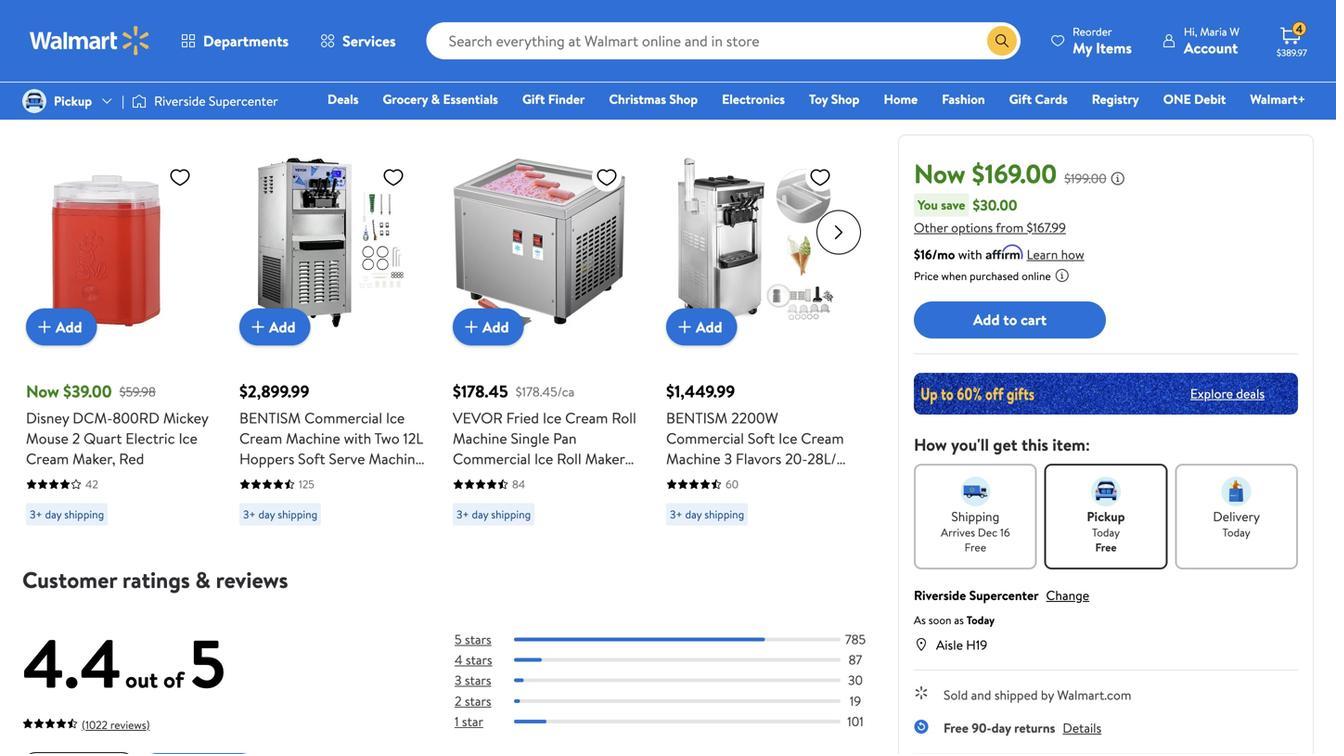 Task type: locate. For each thing, give the bounding box(es) containing it.
4 up 3 stars
[[455, 651, 463, 669]]

0 horizontal spatial riverside
[[154, 92, 206, 110]]

free inside pickup today free
[[1096, 539, 1117, 555]]

0 horizontal spatial add to cart image
[[33, 316, 56, 338]]

1 vertical spatial roll
[[557, 449, 582, 469]]

free down shipping
[[965, 539, 987, 555]]

grocery & essentials
[[383, 90, 498, 108]]

free inside shipping arrives dec 16 free
[[965, 539, 987, 555]]

soft left 20-
[[748, 428, 775, 449]]

2 shipping from the left
[[278, 507, 318, 523]]

bentism commercial ice cream machine with two 12l hoppers soft serve machine w/ 3 flavors commercial ice cream maker 2500w compressor soft ice cream machine with lcd panel for restaurants snack bar image
[[239, 158, 412, 331]]

today down the intent image for pickup
[[1092, 525, 1120, 540]]

today for delivery
[[1223, 525, 1251, 540]]

2 gift from the left
[[1009, 90, 1032, 108]]

3+
[[30, 507, 42, 523], [243, 507, 256, 523], [457, 507, 469, 523], [670, 507, 683, 523]]

gift for gift finder
[[522, 90, 545, 108]]

vevor
[[453, 408, 503, 428]]

ratings left deals link
[[278, 93, 316, 111]]

4 shipping from the left
[[705, 507, 744, 523]]

pan up dessert
[[558, 510, 582, 531]]

shop for toy shop
[[831, 90, 860, 108]]

3 inside $1,449.99 bentism 2200w commercial soft ice cream machine 3 flavors 20-28l/h auto clean led panel ice cream maker, silver
[[724, 449, 732, 469]]

stars down 3 stars
[[465, 692, 491, 710]]

1 horizontal spatial ratings
[[278, 93, 316, 111]]

2 horizontal spatial today
[[1223, 525, 1251, 540]]

add to cart image up disney
[[33, 316, 56, 338]]

cream down $178.45/ca
[[565, 408, 608, 428]]

1 bentism from the left
[[239, 408, 301, 428]]

bentism 2200w commercial soft ice cream machine 3 flavors 20-28l/h auto clean led panel ice cream maker, silver image
[[666, 158, 839, 331]]

learn more about strikethrough prices image
[[1111, 171, 1125, 186]]

add to cart image up "$2,899.99" on the bottom of page
[[247, 316, 269, 338]]

with left two
[[344, 428, 371, 449]]

1 progress bar from the top
[[514, 638, 841, 642]]

2 add button from the left
[[239, 309, 311, 346]]

snack
[[319, 551, 356, 571]]

0 horizontal spatial star
[[76, 93, 97, 111]]

supercenter for riverside supercenter
[[209, 92, 278, 110]]

day for $1,449.99
[[685, 507, 702, 523]]

maker, left silver
[[713, 490, 756, 510]]

0 horizontal spatial shop
[[669, 90, 698, 108]]

5 progress bar from the top
[[514, 720, 841, 724]]

0 horizontal spatial bentism
[[239, 408, 301, 428]]

save
[[941, 196, 966, 214]]

2 3+ day shipping from the left
[[243, 507, 318, 523]]

machine left led
[[666, 449, 721, 469]]

4 product group from the left
[[666, 121, 854, 533]]

roll
[[612, 408, 637, 428], [557, 449, 582, 469], [499, 490, 524, 510]]

stars for 2 stars
[[465, 692, 491, 710]]

0 vertical spatial pickup
[[54, 92, 92, 110]]

departments button
[[165, 19, 304, 63]]

for
[[399, 531, 418, 551], [603, 531, 622, 551]]

stars for 5 stars
[[465, 631, 492, 649]]

flavors inside $2,899.99 bentism commercial ice cream machine with two 12l hoppers soft serve machine w/ 3 flavors commercial ice cream maker 2500w compressor soft ice cream machine with lcd panel for restaurants snack bar
[[271, 469, 316, 490]]

commercial inside $1,449.99 bentism 2200w commercial soft ice cream machine 3 flavors 20-28l/h auto clean led panel ice cream maker, silver
[[666, 428, 744, 449]]

1 product group from the left
[[26, 121, 213, 533]]

$178.45/ca
[[516, 383, 575, 401]]

2 shop from the left
[[831, 90, 860, 108]]

search icon image
[[995, 33, 1010, 48]]

day up restaurants
[[258, 507, 275, 523]]

$389.97
[[1277, 46, 1308, 59]]

0 horizontal spatial flavors
[[271, 469, 316, 490]]

0 horizontal spatial supercenter
[[209, 92, 278, 110]]

reviews
[[216, 565, 288, 596]]

1 add to cart image from the left
[[33, 316, 56, 338]]

4 3+ day shipping from the left
[[670, 507, 744, 523]]

2 product group from the left
[[239, 121, 427, 571]]

1 vertical spatial of
[[163, 665, 184, 696]]

1 horizontal spatial for
[[603, 531, 622, 551]]

 image right | at top left
[[132, 92, 147, 110]]

& left reviews at the bottom left
[[195, 565, 211, 596]]

3 up 2 stars
[[455, 672, 462, 690]]

intent image for pickup image
[[1091, 477, 1121, 506]]

125
[[299, 477, 314, 493]]

for right bar
[[399, 531, 418, 551]]

flavors up compressor
[[271, 469, 316, 490]]

1 horizontal spatial bentism
[[666, 408, 728, 428]]

1 vertical spatial now
[[26, 380, 59, 403]]

intent image for shipping image
[[961, 477, 991, 506]]

change
[[1046, 586, 1090, 604]]

0 vertical spatial maker,
[[72, 449, 115, 469]]

0 horizontal spatial pickup
[[54, 92, 92, 110]]

account
[[1184, 38, 1238, 58]]

0 horizontal spatial now
[[26, 380, 59, 403]]

1 vertical spatial pickup
[[1087, 507, 1125, 526]]

5 right out
[[189, 617, 226, 710]]

2 horizontal spatial add to cart image
[[674, 316, 696, 338]]

2 for from the left
[[603, 531, 622, 551]]

now for now $169.00
[[914, 155, 966, 192]]

1 horizontal spatial pickup
[[1087, 507, 1125, 526]]

learn how
[[1027, 245, 1085, 263]]

0 horizontal spatial 4
[[455, 651, 463, 669]]

commercial up 84
[[453, 449, 531, 469]]

3+ day shipping for $2,899.99
[[243, 507, 318, 523]]

0 horizontal spatial panel
[[360, 531, 395, 551]]

with up price when purchased online
[[958, 245, 982, 263]]

maker right 84
[[528, 490, 568, 510]]

0 horizontal spatial  image
[[22, 89, 46, 113]]

shop
[[669, 90, 698, 108], [831, 90, 860, 108]]

2 horizontal spatial with
[[958, 245, 982, 263]]

 image left the on
[[22, 89, 46, 113]]

restaurants
[[239, 551, 315, 571]]

3 product group from the left
[[453, 121, 640, 571]]

1 vertical spatial ratings
[[122, 565, 190, 596]]

2 progress bar from the top
[[514, 659, 841, 662]]

pickup for pickup
[[54, 92, 92, 110]]

add to cart image up $1,449.99
[[674, 316, 696, 338]]

add for $1,449.99
[[696, 317, 723, 337]]

of
[[206, 93, 218, 111], [163, 665, 184, 696]]

bentism down "$2,899.99" on the bottom of page
[[239, 408, 301, 428]]

pickup today free
[[1087, 507, 1125, 555]]

returns
[[1014, 719, 1056, 737]]

0 horizontal spatial maker,
[[72, 449, 115, 469]]

bar
[[360, 551, 382, 571]]

today down intent image for delivery
[[1223, 525, 1251, 540]]

0 vertical spatial riverside
[[154, 92, 206, 110]]

3+ day shipping down 42
[[30, 507, 104, 523]]

gift inside gift cards "link"
[[1009, 90, 1032, 108]]

0 vertical spatial of
[[206, 93, 218, 111]]

yogurt
[[453, 531, 496, 551]]

3+ day shipping down 125
[[243, 507, 318, 523]]

progress bar for 19
[[514, 700, 841, 704]]

3 3+ from the left
[[457, 507, 469, 523]]

shop right 'christmas'
[[669, 90, 698, 108]]

pickup down highly
[[54, 92, 92, 110]]

and right sold
[[971, 686, 992, 704]]

serve
[[329, 449, 365, 469]]

3 add to cart image from the left
[[674, 316, 696, 338]]

panel right led
[[772, 469, 807, 490]]

1 horizontal spatial and
[[971, 686, 992, 704]]

1 horizontal spatial shop
[[831, 90, 860, 108]]

 image for riverside supercenter
[[132, 92, 147, 110]]

1 horizontal spatial 5
[[455, 631, 462, 649]]

of right the number at the left top
[[206, 93, 218, 111]]

soon
[[929, 612, 952, 628]]

1 vertical spatial 2
[[455, 692, 462, 710]]

3 right the w/ at left
[[259, 469, 267, 490]]

1 horizontal spatial now
[[914, 155, 966, 192]]

vevor fried ice cream roll machine single pan commercial ice roll maker stainless steel fried ice cream roll maker square fried ice cream pan fried yogurt cream machine for bars, cafes, dessert shops image
[[453, 158, 626, 331]]

0 horizontal spatial 2
[[72, 428, 80, 449]]

0 horizontal spatial ratings
[[122, 565, 190, 596]]

registry link
[[1084, 89, 1148, 109]]

maker, inside $1,449.99 bentism 2200w commercial soft ice cream machine 3 flavors 20-28l/h auto clean led panel ice cream maker, silver
[[713, 490, 756, 510]]

on
[[59, 93, 73, 111]]

0 horizontal spatial of
[[163, 665, 184, 696]]

add inside add to cart "button"
[[973, 310, 1000, 330]]

3+ day shipping down clean
[[670, 507, 744, 523]]

cream up the w/ at left
[[239, 428, 282, 449]]

1 horizontal spatial riverside
[[914, 586, 966, 604]]

1 horizontal spatial panel
[[772, 469, 807, 490]]

1 3+ from the left
[[30, 507, 42, 523]]

1 gift from the left
[[522, 90, 545, 108]]

supercenter
[[209, 92, 278, 110], [969, 586, 1039, 604]]

star inside highly rated based on star rating and number of customer ratings
[[76, 93, 97, 111]]

maker up square
[[585, 449, 625, 469]]

$2,899.99 bentism commercial ice cream machine with two 12l hoppers soft serve machine w/ 3 flavors commercial ice cream maker 2500w compressor soft ice cream machine with lcd panel for restaurants snack bar
[[239, 380, 423, 571]]

0 horizontal spatial today
[[967, 612, 995, 628]]

0 vertical spatial and
[[137, 93, 157, 111]]

disney
[[26, 408, 69, 428]]

legal information image
[[1055, 268, 1070, 283]]

day for $2,899.99
[[258, 507, 275, 523]]

based
[[22, 93, 56, 111]]

purchased
[[970, 268, 1019, 284]]

1
[[455, 713, 459, 731]]

cream down disney
[[26, 449, 69, 469]]

1 horizontal spatial add to cart image
[[247, 316, 269, 338]]

product group
[[26, 121, 213, 533], [239, 121, 427, 571], [453, 121, 640, 571], [666, 121, 854, 533]]

&
[[431, 90, 440, 108], [195, 565, 211, 596]]

1 horizontal spatial star
[[462, 713, 483, 731]]

learn
[[1027, 245, 1058, 263]]

4 3+ from the left
[[670, 507, 683, 523]]

now
[[914, 155, 966, 192], [26, 380, 59, 403]]

16
[[1000, 525, 1010, 540]]

4 up $389.97 on the right top of the page
[[1296, 21, 1303, 37]]

1 horizontal spatial with
[[344, 428, 371, 449]]

shipping down 84
[[491, 507, 531, 523]]

0 vertical spatial 2
[[72, 428, 80, 449]]

add to favorites list, disney dcm-800rd mickey mouse 2 quart electric ice cream maker, red image
[[169, 166, 191, 189]]

maker inside $2,899.99 bentism commercial ice cream machine with two 12l hoppers soft serve machine w/ 3 flavors commercial ice cream maker 2500w compressor soft ice cream machine with lcd panel for restaurants snack bar
[[286, 490, 326, 510]]

87
[[849, 651, 862, 669]]

departments
[[203, 31, 289, 51]]

silver
[[759, 490, 795, 510]]

add up $178.45
[[483, 317, 509, 337]]

sponsored
[[825, 74, 876, 89]]

1 vertical spatial panel
[[360, 531, 395, 551]]

supercenter for riverside supercenter change as soon as today
[[969, 586, 1039, 604]]

shipping down the 60
[[705, 507, 744, 523]]

today inside delivery today
[[1223, 525, 1251, 540]]

0 horizontal spatial 3
[[259, 469, 267, 490]]

1 horizontal spatial  image
[[132, 92, 147, 110]]

1 add button from the left
[[26, 309, 97, 346]]

progress bar
[[514, 638, 841, 642], [514, 659, 841, 662], [514, 679, 841, 683], [514, 700, 841, 704], [514, 720, 841, 724]]

1 horizontal spatial 4
[[1296, 21, 1303, 37]]

w
[[1230, 24, 1240, 39]]

riverside up the soon
[[914, 586, 966, 604]]

1 vertical spatial supercenter
[[969, 586, 1039, 604]]

supercenter up h19
[[969, 586, 1039, 604]]

day down auto
[[685, 507, 702, 523]]

supercenter inside riverside supercenter change as soon as today
[[969, 586, 1039, 604]]

2 horizontal spatial 3
[[724, 449, 732, 469]]

shipping down 42
[[64, 507, 104, 523]]

stars down 5 stars
[[466, 651, 492, 669]]

1 shop from the left
[[669, 90, 698, 108]]

add to favorites list, bentism 2200w commercial soft ice cream machine 3 flavors 20-28l/h auto clean led panel ice cream maker, silver image
[[809, 166, 832, 189]]

4 add button from the left
[[666, 309, 737, 346]]

day up yogurt
[[472, 507, 488, 523]]

and right | at top left
[[137, 93, 157, 111]]

debit
[[1195, 90, 1226, 108]]

0 vertical spatial star
[[76, 93, 97, 111]]

commercial down two
[[320, 469, 398, 490]]

fried right steel
[[548, 469, 580, 490]]

riverside for riverside supercenter change as soon as today
[[914, 586, 966, 604]]

0 horizontal spatial roll
[[499, 490, 524, 510]]

soft
[[748, 428, 775, 449], [298, 449, 325, 469], [321, 510, 348, 531]]

star right 1
[[462, 713, 483, 731]]

3 stars
[[455, 672, 491, 690]]

intent image for delivery image
[[1222, 477, 1252, 506]]

3 3+ day shipping from the left
[[457, 507, 531, 523]]

disney dcm-800rd mickey mouse 2 quart electric ice cream maker, red image
[[26, 158, 199, 331]]

cream inside now $39.00 $59.98 disney dcm-800rd mickey mouse 2 quart electric ice cream maker, red
[[26, 449, 69, 469]]

add left to
[[973, 310, 1000, 330]]

machine inside $1,449.99 bentism 2200w commercial soft ice cream machine 3 flavors 20-28l/h auto clean led panel ice cream maker, silver
[[666, 449, 721, 469]]

cream down the hoppers
[[239, 490, 282, 510]]

0 horizontal spatial and
[[137, 93, 157, 111]]

out
[[125, 665, 158, 696]]

today inside pickup today free
[[1092, 525, 1120, 540]]

3 progress bar from the top
[[514, 679, 841, 683]]

stars for 4 stars
[[466, 651, 492, 669]]

progress bar for 87
[[514, 659, 841, 662]]

0 vertical spatial now
[[914, 155, 966, 192]]

2 vertical spatial roll
[[499, 490, 524, 510]]

riverside inside riverside supercenter change as soon as today
[[914, 586, 966, 604]]

1 vertical spatial pan
[[558, 510, 582, 531]]

star right the on
[[76, 93, 97, 111]]

0 vertical spatial roll
[[612, 408, 637, 428]]

20-
[[785, 449, 808, 469]]

item:
[[1053, 433, 1090, 456]]

3+ for $1,449.99
[[670, 507, 683, 523]]

2 vertical spatial with
[[297, 531, 325, 551]]

stars up '4 stars'
[[465, 631, 492, 649]]

mouse
[[26, 428, 69, 449]]

now inside now $39.00 $59.98 disney dcm-800rd mickey mouse 2 quart electric ice cream maker, red
[[26, 380, 59, 403]]

of right out
[[163, 665, 184, 696]]

other options from $167.99 button
[[914, 218, 1066, 236]]

one
[[1164, 90, 1191, 108]]

gift finder link
[[514, 89, 593, 109]]

2 3+ from the left
[[243, 507, 256, 523]]

0 horizontal spatial 5
[[189, 617, 226, 710]]

3+ down auto
[[670, 507, 683, 523]]

cream right the 2200w
[[801, 428, 844, 449]]

ratings inside highly rated based on star rating and number of customer ratings
[[278, 93, 316, 111]]

$39.00
[[63, 380, 112, 403]]

3+ up customer
[[30, 507, 42, 523]]

800rd
[[113, 408, 160, 428]]

4 stars
[[455, 651, 492, 669]]

free down the intent image for pickup
[[1096, 539, 1117, 555]]

shop down sponsored
[[831, 90, 860, 108]]

2 add to cart image from the left
[[247, 316, 269, 338]]

bentism for $2,899.99
[[239, 408, 301, 428]]

aisle
[[936, 636, 963, 654]]

1 horizontal spatial &
[[431, 90, 440, 108]]

panel
[[772, 469, 807, 490], [360, 531, 395, 551]]

bentism inside $2,899.99 bentism commercial ice cream machine with two 12l hoppers soft serve machine w/ 3 flavors commercial ice cream maker 2500w compressor soft ice cream machine with lcd panel for restaurants snack bar
[[239, 408, 301, 428]]

0 vertical spatial &
[[431, 90, 440, 108]]

2 bentism from the left
[[666, 408, 728, 428]]

soft inside $1,449.99 bentism 2200w commercial soft ice cream machine 3 flavors 20-28l/h auto clean led panel ice cream maker, silver
[[748, 428, 775, 449]]

get
[[993, 433, 1018, 456]]

3 shipping from the left
[[491, 507, 531, 523]]

add up $1,449.99
[[696, 317, 723, 337]]

shipping down 125
[[278, 507, 318, 523]]

1 horizontal spatial maker,
[[713, 490, 756, 510]]

add button up $39.00
[[26, 309, 97, 346]]

4
[[1296, 21, 1303, 37], [455, 651, 463, 669]]

bentism for $1,449.99
[[666, 408, 728, 428]]

add for $2,899.99
[[269, 317, 296, 337]]

add up "$2,899.99" on the bottom of page
[[269, 317, 296, 337]]

0 horizontal spatial with
[[297, 531, 325, 551]]

sold and shipped by walmart.com
[[944, 686, 1132, 704]]

0 vertical spatial panel
[[772, 469, 807, 490]]

riverside for riverside supercenter
[[154, 92, 206, 110]]

4 for 4
[[1296, 21, 1303, 37]]

Search search field
[[427, 22, 1021, 59]]

add to cart image
[[460, 316, 483, 338]]

2 up 1
[[455, 692, 462, 710]]

free left 90-
[[944, 719, 969, 737]]

electronics link
[[714, 89, 794, 109]]

commercial up serve
[[304, 408, 382, 428]]

0 horizontal spatial &
[[195, 565, 211, 596]]

gift inside gift finder link
[[522, 90, 545, 108]]

bentism inside $1,449.99 bentism 2200w commercial soft ice cream machine 3 flavors 20-28l/h auto clean led panel ice cream maker, silver
[[666, 408, 728, 428]]

panel right lcd at the left bottom
[[360, 531, 395, 551]]

& inside 'link'
[[431, 90, 440, 108]]

ice inside now $39.00 $59.98 disney dcm-800rd mickey mouse 2 quart electric ice cream maker, red
[[179, 428, 198, 449]]

$30.00
[[973, 195, 1018, 215]]

0 horizontal spatial for
[[399, 531, 418, 551]]

machine right serve
[[369, 449, 423, 469]]

2200w
[[731, 408, 778, 428]]

& right grocery
[[431, 90, 440, 108]]

toy
[[809, 90, 828, 108]]

1 vertical spatial maker,
[[713, 490, 756, 510]]

gift for gift cards
[[1009, 90, 1032, 108]]

0 horizontal spatial gift
[[522, 90, 545, 108]]

3 add button from the left
[[453, 309, 524, 346]]

4 for 4 stars
[[455, 651, 463, 669]]

1 vertical spatial 4
[[455, 651, 463, 669]]

ratings right customer
[[122, 565, 190, 596]]

now $39.00 $59.98 disney dcm-800rd mickey mouse 2 quart electric ice cream maker, red
[[26, 380, 208, 469]]

maker left 2500w
[[286, 490, 326, 510]]

this
[[1022, 433, 1049, 456]]

shipping for $1,449.99
[[705, 507, 744, 523]]

$1,449.99 bentism 2200w commercial soft ice cream machine 3 flavors 20-28l/h auto clean led panel ice cream maker, silver
[[666, 380, 848, 510]]

add button for $178.45
[[453, 309, 524, 346]]

1 vertical spatial &
[[195, 565, 211, 596]]

1 horizontal spatial of
[[206, 93, 218, 111]]

pickup for pickup today free
[[1087, 507, 1125, 526]]

1 horizontal spatial 2
[[455, 692, 462, 710]]

free 90-day returns details
[[944, 719, 1102, 737]]

1 vertical spatial riverside
[[914, 586, 966, 604]]

now up disney
[[26, 380, 59, 403]]

1 vertical spatial with
[[344, 428, 371, 449]]

5 up '4 stars'
[[455, 631, 462, 649]]

3+ up yogurt
[[457, 507, 469, 523]]

 image for pickup
[[22, 89, 46, 113]]

flavors up the 60
[[736, 449, 782, 469]]

0 horizontal spatial maker
[[286, 490, 326, 510]]

product group containing $1,449.99
[[666, 121, 854, 533]]

shipping for $2,899.99
[[278, 507, 318, 523]]

day left returns
[[992, 719, 1011, 737]]

0 vertical spatial ratings
[[278, 93, 316, 111]]

1 for from the left
[[399, 531, 418, 551]]

1 horizontal spatial supercenter
[[969, 586, 1039, 604]]

3+ down the w/ at left
[[243, 507, 256, 523]]

with left lcd at the left bottom
[[297, 531, 325, 551]]

fried up bars,
[[453, 510, 486, 531]]

1 horizontal spatial flavors
[[736, 449, 782, 469]]

stars down '4 stars'
[[465, 672, 491, 690]]

3+ day shipping for $178.45
[[457, 507, 531, 523]]

items
[[1096, 38, 1132, 58]]

add to cart image
[[33, 316, 56, 338], [247, 316, 269, 338], [674, 316, 696, 338]]

of inside 4.4 out of 5
[[163, 665, 184, 696]]

gift left cards
[[1009, 90, 1032, 108]]

0 vertical spatial supercenter
[[209, 92, 278, 110]]

 image
[[22, 89, 46, 113], [132, 92, 147, 110]]

4.4
[[22, 617, 122, 710]]

bentism down $1,449.99
[[666, 408, 728, 428]]

supercenter down departments
[[209, 92, 278, 110]]

walmart image
[[30, 26, 150, 56]]

1 vertical spatial star
[[462, 713, 483, 731]]

price
[[914, 268, 939, 284]]

1 horizontal spatial gift
[[1009, 90, 1032, 108]]

lcd
[[328, 531, 357, 551]]

2 inside now $39.00 $59.98 disney dcm-800rd mickey mouse 2 quart electric ice cream maker, red
[[72, 428, 80, 449]]

$16/mo with
[[914, 245, 982, 263]]

maker, up 42
[[72, 449, 115, 469]]

toy shop
[[809, 90, 860, 108]]

19
[[850, 692, 861, 710]]

3 up the 60
[[724, 449, 732, 469]]

electronics
[[722, 90, 785, 108]]

0 vertical spatial 4
[[1296, 21, 1303, 37]]

(1022 reviews)
[[82, 718, 150, 733]]

1 horizontal spatial today
[[1092, 525, 1120, 540]]

3+ for $2,899.99
[[243, 507, 256, 523]]

with
[[958, 245, 982, 263], [344, 428, 371, 449], [297, 531, 325, 551]]

4 progress bar from the top
[[514, 700, 841, 704]]

highly
[[22, 66, 75, 92]]

maker,
[[72, 449, 115, 469], [713, 490, 756, 510]]



Task type: describe. For each thing, give the bounding box(es) containing it.
shop for christmas shop
[[669, 90, 698, 108]]

grocery
[[383, 90, 428, 108]]

soft up snack on the left of page
[[321, 510, 348, 531]]

steel
[[512, 469, 544, 490]]

rated
[[80, 66, 123, 92]]

now for now $39.00 $59.98 disney dcm-800rd mickey mouse 2 quart electric ice cream maker, red
[[26, 380, 59, 403]]

led
[[742, 469, 769, 490]]

add button for $2,899.99
[[239, 309, 311, 346]]

|
[[122, 92, 124, 110]]

cream right yogurt
[[499, 531, 542, 551]]

my
[[1073, 38, 1093, 58]]

commercial inside $178.45 $178.45/ca vevor fried ice cream roll machine single pan commercial ice roll maker stainless steel fried ice cream roll maker square fried ice cream pan fried yogurt cream machine for bars, cafes, dessert shops
[[453, 449, 531, 469]]

product group containing $2,899.99
[[239, 121, 427, 571]]

grocery & essentials link
[[374, 89, 507, 109]]

progress bar for 101
[[514, 720, 841, 724]]

maker, inside now $39.00 $59.98 disney dcm-800rd mickey mouse 2 quart electric ice cream maker, red
[[72, 449, 115, 469]]

reorder my items
[[1073, 24, 1132, 58]]

machine up reviews at the bottom left
[[239, 531, 294, 551]]

progress bar for 785
[[514, 638, 841, 642]]

today for pickup
[[1092, 525, 1120, 540]]

of inside highly rated based on star rating and number of customer ratings
[[206, 93, 218, 111]]

for inside $178.45 $178.45/ca vevor fried ice cream roll machine single pan commercial ice roll maker stainless steel fried ice cream roll maker square fried ice cream pan fried yogurt cream machine for bars, cafes, dessert shops
[[603, 531, 622, 551]]

deals
[[1236, 385, 1265, 403]]

Walmart Site-Wide search field
[[427, 22, 1021, 59]]

one debit
[[1164, 90, 1226, 108]]

3+ day shipping for $1,449.99
[[670, 507, 744, 523]]

1 horizontal spatial 3
[[455, 672, 462, 690]]

0 vertical spatial pan
[[553, 428, 577, 449]]

cream up yogurt
[[453, 490, 496, 510]]

from
[[996, 218, 1024, 236]]

0 vertical spatial with
[[958, 245, 982, 263]]

cart
[[1021, 310, 1047, 330]]

1 horizontal spatial maker
[[528, 490, 568, 510]]

today inside riverside supercenter change as soon as today
[[967, 612, 995, 628]]

add button for $1,449.99
[[666, 309, 737, 346]]

shops
[[585, 551, 623, 571]]

fried down $178.45/ca
[[506, 408, 539, 428]]

delivery today
[[1213, 507, 1260, 540]]

customer
[[221, 93, 274, 111]]

two
[[375, 428, 400, 449]]

add to cart image for $1,449.99
[[674, 316, 696, 338]]

$178.45
[[453, 380, 508, 403]]

add to cart
[[973, 310, 1047, 330]]

gift cards link
[[1001, 89, 1076, 109]]

42
[[85, 477, 98, 493]]

1 vertical spatial and
[[971, 686, 992, 704]]

sold
[[944, 686, 968, 704]]

services button
[[304, 19, 412, 63]]

shipping for $178.45
[[491, 507, 531, 523]]

stars for 3 stars
[[465, 672, 491, 690]]

3 inside $2,899.99 bentism commercial ice cream machine with two 12l hoppers soft serve machine w/ 3 flavors commercial ice cream maker 2500w compressor soft ice cream machine with lcd panel for restaurants snack bar
[[259, 469, 267, 490]]

price when purchased online
[[914, 268, 1051, 284]]

(1022
[[82, 718, 108, 733]]

walmart.com
[[1057, 686, 1132, 704]]

w/
[[239, 469, 255, 490]]

soft up 125
[[298, 449, 325, 469]]

as
[[914, 612, 926, 628]]

fashion
[[942, 90, 985, 108]]

progress bar for 30
[[514, 679, 841, 683]]

other
[[914, 218, 948, 236]]

home
[[884, 90, 918, 108]]

details
[[1063, 719, 1102, 737]]

for inside $2,899.99 bentism commercial ice cream machine with two 12l hoppers soft serve machine w/ 3 flavors commercial ice cream maker 2500w compressor soft ice cream machine with lcd panel for restaurants snack bar
[[399, 531, 418, 551]]

essentials
[[443, 90, 498, 108]]

product group containing $178.45
[[453, 121, 640, 571]]

day up customer
[[45, 507, 62, 523]]

2500w
[[329, 490, 377, 510]]

add to cart image for $2,899.99
[[247, 316, 269, 338]]

fried up shops
[[585, 510, 618, 531]]

add to favorites list, bentism commercial ice cream machine with two 12l hoppers soft serve machine w/ 3 flavors commercial ice cream maker 2500w compressor soft ice cream machine with lcd panel for restaurants snack bar image
[[382, 166, 405, 189]]

machine up stainless
[[453, 428, 507, 449]]

christmas shop link
[[601, 89, 706, 109]]

explore
[[1191, 385, 1233, 403]]

panel inside $1,449.99 bentism 2200w commercial soft ice cream machine 3 flavors 20-28l/h auto clean led panel ice cream maker, silver
[[772, 469, 807, 490]]

details button
[[1063, 719, 1102, 737]]

add to favorites list, vevor fried ice cream roll machine single pan commercial ice roll maker stainless steel fried ice cream roll maker square fried ice cream pan fried yogurt cream machine for bars, cafes, dessert shops image
[[596, 166, 618, 189]]

2 horizontal spatial roll
[[612, 408, 637, 428]]

highly rated based on star rating and number of customer ratings
[[22, 66, 316, 111]]

hi,
[[1184, 24, 1198, 39]]

product group containing now $39.00
[[26, 121, 213, 533]]

bars,
[[453, 551, 484, 571]]

change button
[[1046, 586, 1090, 604]]

shipping arrives dec 16 free
[[941, 507, 1010, 555]]

walmart+
[[1250, 90, 1306, 108]]

affirm image
[[986, 244, 1023, 259]]

101
[[848, 713, 864, 731]]

5 stars
[[455, 631, 492, 649]]

electric
[[125, 428, 175, 449]]

panel inside $2,899.99 bentism commercial ice cream machine with two 12l hoppers soft serve machine w/ 3 flavors commercial ice cream maker 2500w compressor soft ice cream machine with lcd panel for restaurants snack bar
[[360, 531, 395, 551]]

cream left the 60
[[666, 490, 709, 510]]

machine down square
[[546, 531, 600, 551]]

reorder
[[1073, 24, 1112, 39]]

next slide for highly rated list image
[[817, 210, 861, 255]]

number
[[160, 93, 203, 111]]

riverside supercenter
[[154, 92, 278, 110]]

4.4 out of 5
[[22, 617, 226, 710]]

3+ for $178.45
[[457, 507, 469, 523]]

hoppers
[[239, 449, 294, 469]]

now $169.00
[[914, 155, 1057, 192]]

auto
[[666, 469, 698, 490]]

compressor
[[239, 510, 318, 531]]

you
[[918, 196, 938, 214]]

customer
[[22, 565, 117, 596]]

toy shop link
[[801, 89, 868, 109]]

one debit link
[[1155, 89, 1235, 109]]

gift finder
[[522, 90, 585, 108]]

when
[[942, 268, 967, 284]]

cream down 84
[[512, 510, 555, 531]]

shipping
[[952, 507, 1000, 526]]

$178.45 $178.45/ca vevor fried ice cream roll machine single pan commercial ice roll maker stainless steel fried ice cream roll maker square fried ice cream pan fried yogurt cream machine for bars, cafes, dessert shops
[[453, 380, 637, 571]]

1 horizontal spatial roll
[[557, 449, 582, 469]]

and inside highly rated based on star rating and number of customer ratings
[[137, 93, 157, 111]]

maria
[[1200, 24, 1227, 39]]

1 shipping from the left
[[64, 507, 104, 523]]

28l/h
[[808, 449, 848, 469]]

flavors inside $1,449.99 bentism 2200w commercial soft ice cream machine 3 flavors 20-28l/h auto clean led panel ice cream maker, silver
[[736, 449, 782, 469]]

1 3+ day shipping from the left
[[30, 507, 104, 523]]

riverside supercenter change as soon as today
[[914, 586, 1090, 628]]

cafes,
[[488, 551, 528, 571]]

2 stars
[[455, 692, 491, 710]]

(1022 reviews) link
[[22, 714, 150, 734]]

dec
[[978, 525, 998, 540]]

add up $39.00
[[56, 317, 82, 337]]

capitalone image
[[102, 0, 177, 34]]

explore deals
[[1191, 385, 1265, 403]]

up to sixty percent off deals. shop now. image
[[914, 373, 1298, 415]]

add for $178.45
[[483, 317, 509, 337]]

options
[[951, 218, 993, 236]]

2 horizontal spatial maker
[[585, 449, 625, 469]]

84
[[512, 477, 525, 493]]

cream up bar
[[374, 510, 417, 531]]

$59.98
[[119, 383, 156, 401]]

customer ratings & reviews
[[22, 565, 288, 596]]

machine up 125
[[286, 428, 340, 449]]

day for $178.45
[[472, 507, 488, 523]]

you save $30.00 other options from $167.99
[[914, 195, 1066, 236]]



Task type: vqa. For each thing, say whether or not it's contained in the screenshot.


